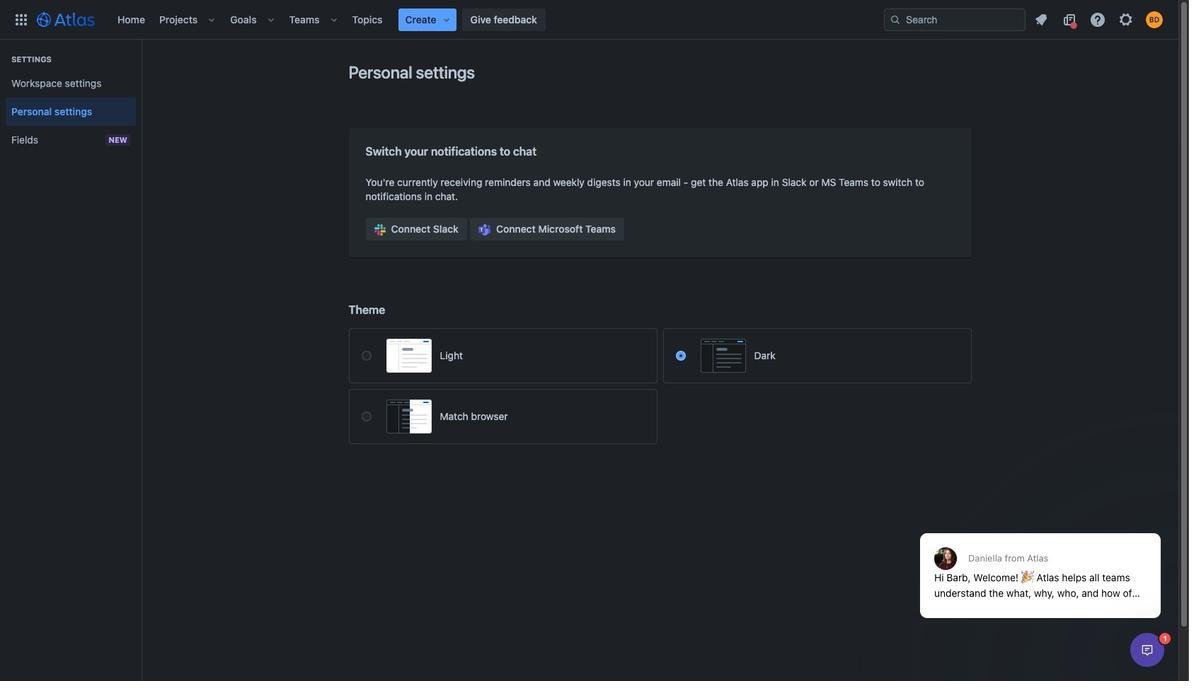 Task type: describe. For each thing, give the bounding box(es) containing it.
help image
[[1089, 11, 1106, 28]]

notifications image
[[1033, 11, 1050, 28]]

1 vertical spatial dialog
[[1130, 634, 1164, 668]]

Search field
[[884, 8, 1026, 31]]

dark image
[[700, 339, 746, 373]]

top element
[[8, 0, 884, 39]]

account image
[[1146, 11, 1163, 28]]

match browser image
[[386, 400, 431, 434]]

microsoft teams image
[[478, 225, 491, 236]]

0 vertical spatial dialog
[[913, 499, 1168, 629]]

slack image
[[374, 225, 385, 236]]



Task type: locate. For each thing, give the bounding box(es) containing it.
settings image
[[1118, 11, 1135, 28]]

banner
[[0, 0, 1179, 40]]

search image
[[890, 14, 901, 25]]

switch to... image
[[13, 11, 30, 28]]

None radio
[[361, 351, 371, 361], [361, 412, 371, 422], [361, 351, 371, 361], [361, 412, 371, 422]]

None search field
[[884, 8, 1026, 31]]

group
[[6, 40, 136, 159]]

light image
[[386, 339, 431, 373]]

dialog
[[913, 499, 1168, 629], [1130, 634, 1164, 668]]



Task type: vqa. For each thing, say whether or not it's contained in the screenshot.
Group
yes



